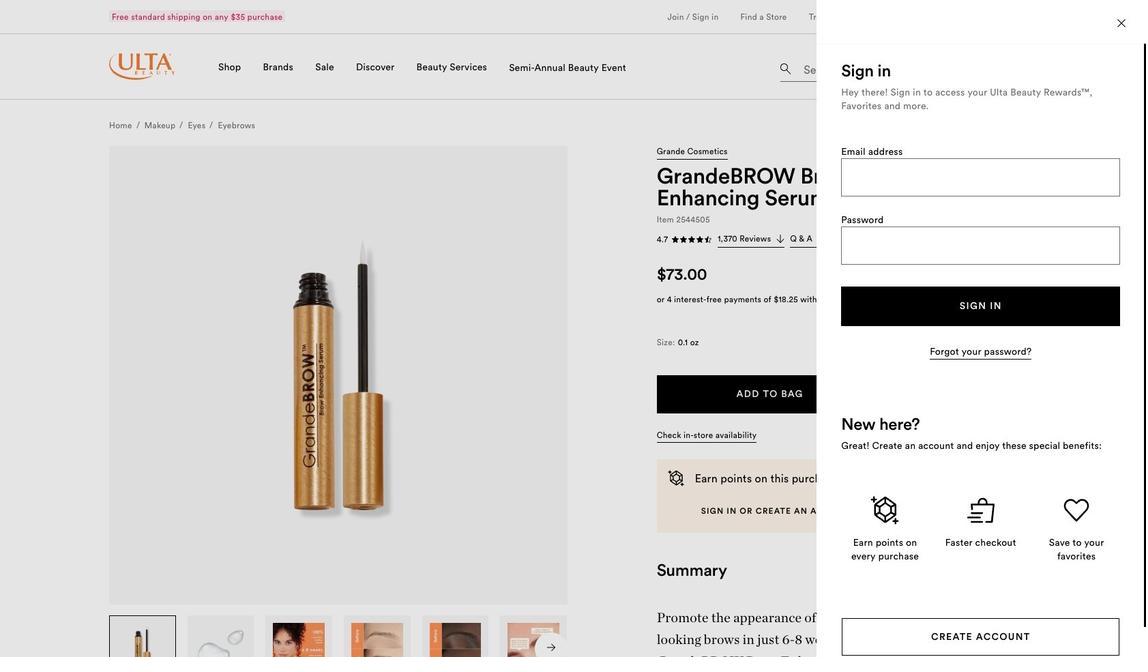 Task type: locate. For each thing, give the bounding box(es) containing it.
2 starfilled image from the left
[[680, 235, 688, 243]]

None text field
[[842, 159, 1120, 196]]

None password field
[[842, 227, 1120, 264]]

2 starfilled image from the left
[[696, 235, 705, 243]]

close image
[[1119, 19, 1127, 27]]

None search field
[[781, 52, 972, 85]]

next slide image
[[548, 644, 556, 652]]

grande cosmetics grandebrow brow enhancing serum #1 image
[[117, 623, 168, 657]]

2 / 7 group
[[188, 616, 255, 657]]

6 / 7 group
[[501, 616, 568, 657]]

starfilled image
[[688, 235, 696, 243], [696, 235, 705, 243]]

grande cosmetics grandebrow brow enhancing serum #3 image
[[273, 623, 325, 657]]

starfilled image
[[672, 235, 680, 243], [680, 235, 688, 243]]

4 / 7 group
[[344, 616, 411, 657]]



Task type: describe. For each thing, give the bounding box(es) containing it.
3 / 7 group
[[266, 616, 333, 657]]

grande cosmetics grandebrow brow enhancing serum #6 image
[[508, 623, 560, 657]]

Search products and more search field
[[803, 55, 968, 79]]

product images carousel region
[[109, 146, 568, 657]]

1 starfilled image from the left
[[672, 235, 680, 243]]

5 / 7 group
[[422, 616, 490, 657]]

grande cosmetics grandebrow brow enhancing serum #2 image
[[195, 623, 247, 657]]

starhalf image
[[705, 235, 713, 243]]

withiconright image
[[777, 235, 785, 243]]

1 starfilled image from the left
[[688, 235, 696, 243]]

grande cosmetics grandebrow brow enhancing serum #4 image
[[352, 623, 403, 657]]

1 / 7 group
[[109, 616, 177, 657]]

grande cosmetics grandebrow brow enhancing serum #5 image
[[430, 623, 481, 657]]



Task type: vqa. For each thing, say whether or not it's contained in the screenshot.
the leftmost they
no



